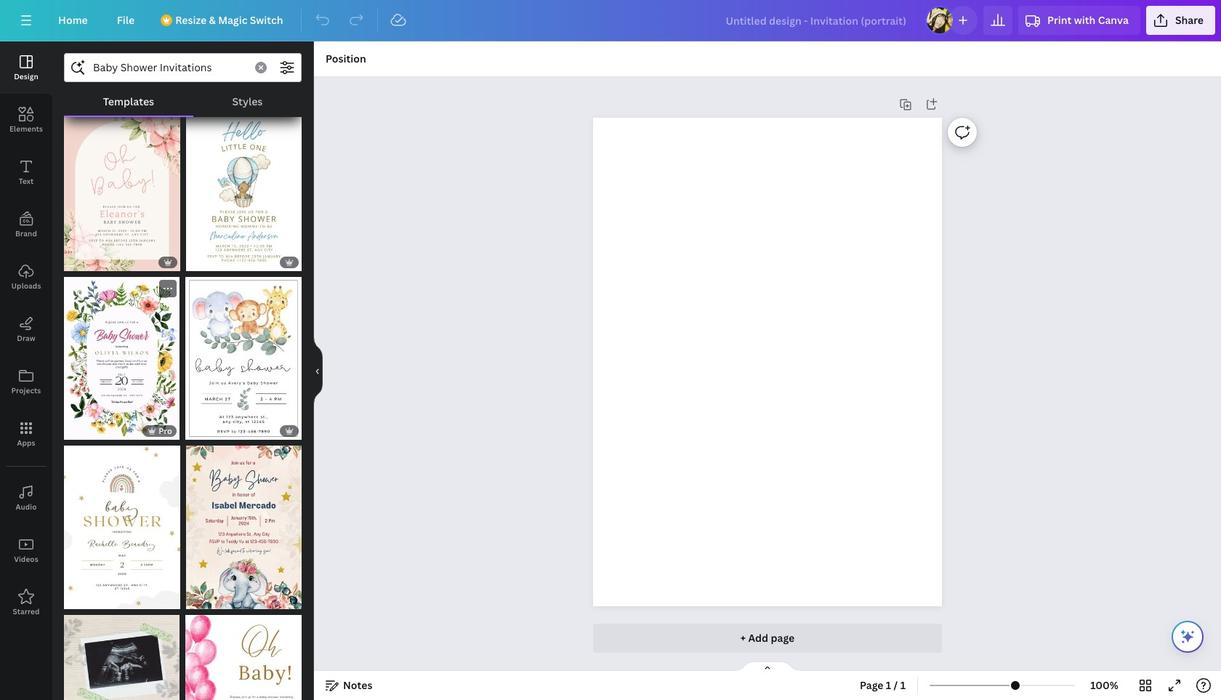 Task type: locate. For each thing, give the bounding box(es) containing it.
oh baby gold and pink balloons girl baby shower invitation image
[[185, 615, 302, 700]]

position
[[326, 52, 366, 65]]

pro
[[159, 425, 172, 436]]

resize & magic switch button
[[152, 6, 295, 35]]

draw
[[17, 333, 35, 343]]

apps button
[[0, 408, 52, 460]]

1 left /
[[886, 678, 892, 692]]

+ add page button
[[593, 624, 942, 653]]

canva assistant image
[[1179, 628, 1197, 646]]

print
[[1048, 13, 1072, 27]]

magic
[[218, 13, 248, 27]]

resize
[[175, 13, 207, 27]]

1 horizontal spatial 1
[[901, 678, 906, 692]]

text
[[19, 176, 34, 186]]

pink and blue modern baby shower invitation portrait group
[[186, 437, 302, 609]]

brand
[[15, 228, 37, 239]]

page
[[771, 631, 795, 645]]

home link
[[47, 6, 99, 35]]

safari animals and greenery baby shower invitation group
[[185, 268, 302, 440]]

templates
[[103, 95, 154, 108]]

elements
[[9, 124, 43, 134]]

1 right /
[[901, 678, 906, 692]]

add
[[749, 631, 769, 645]]

videos button
[[0, 524, 52, 577]]

blue gold cute baby boy shower invitation (portrait) group
[[186, 109, 302, 271]]

styles button
[[193, 88, 302, 116]]

uploads
[[11, 281, 41, 291]]

design
[[14, 71, 38, 81]]

oh baby gold and pink balloons girl baby shower invitation group
[[185, 606, 302, 700]]

beige cute baby shower invitation image
[[64, 615, 180, 700]]

file
[[117, 13, 135, 27]]

file button
[[105, 6, 146, 35]]

side panel tab list
[[0, 41, 52, 629]]

with
[[1075, 13, 1096, 27]]

0 horizontal spatial 1
[[886, 678, 892, 692]]

show pages image
[[733, 661, 803, 673]]

/
[[894, 678, 898, 692]]

draw button
[[0, 303, 52, 356]]

starred
[[13, 606, 40, 617]]

100%
[[1091, 678, 1119, 692]]

Use 5+ words to describe... search field
[[93, 54, 247, 81]]

pink cute playful floral arch baby shower invitation group
[[64, 109, 180, 271]]

position button
[[320, 47, 372, 71]]

white with green floral border baby shower invitation image
[[64, 277, 180, 440]]

100% button
[[1081, 674, 1129, 697]]

styles
[[232, 95, 263, 108]]

1
[[886, 678, 892, 692], [901, 678, 906, 692]]

hide image
[[313, 336, 323, 406]]

notes
[[343, 678, 373, 692]]



Task type: describe. For each thing, give the bounding box(es) containing it.
page 1 / 1
[[860, 678, 906, 692]]

main menu bar
[[0, 0, 1222, 41]]

&
[[209, 13, 216, 27]]

elements button
[[0, 94, 52, 146]]

white cute rainbow baby shower invitation group
[[64, 437, 180, 609]]

projects button
[[0, 356, 52, 408]]

notes button
[[320, 674, 378, 697]]

+ add page
[[741, 631, 795, 645]]

blue gold cute baby boy shower invitation (portrait) image
[[186, 109, 302, 271]]

switch
[[250, 13, 283, 27]]

white with green floral border baby shower invitation group
[[64, 277, 180, 440]]

share button
[[1147, 6, 1216, 35]]

home
[[58, 13, 88, 27]]

beige cute baby shower invitation group
[[64, 606, 180, 700]]

canva
[[1098, 13, 1129, 27]]

Design title text field
[[714, 6, 920, 35]]

pink and blue modern baby shower invitation portrait image
[[186, 446, 302, 609]]

+
[[741, 631, 746, 645]]

videos
[[14, 554, 38, 564]]

share
[[1176, 13, 1204, 27]]

design button
[[0, 41, 52, 94]]

2 1 from the left
[[901, 678, 906, 692]]

brand button
[[0, 199, 52, 251]]

print with canva
[[1048, 13, 1129, 27]]

safari animals and greenery baby shower invitation image
[[185, 277, 302, 440]]

resize & magic switch
[[175, 13, 283, 27]]

1 1 from the left
[[886, 678, 892, 692]]

projects
[[11, 385, 41, 396]]

text button
[[0, 146, 52, 199]]

page
[[860, 678, 884, 692]]

print with canva button
[[1019, 6, 1141, 35]]

apps
[[17, 438, 35, 448]]

audio button
[[0, 472, 52, 524]]

white cute rainbow baby shower invitation image
[[64, 446, 180, 609]]

templates button
[[64, 88, 193, 116]]

pink cute playful floral arch baby shower invitation image
[[64, 109, 180, 271]]

starred button
[[0, 577, 52, 629]]

uploads button
[[0, 251, 52, 303]]

audio
[[16, 502, 37, 512]]



Task type: vqa. For each thing, say whether or not it's contained in the screenshot.
we at the top right of page
no



